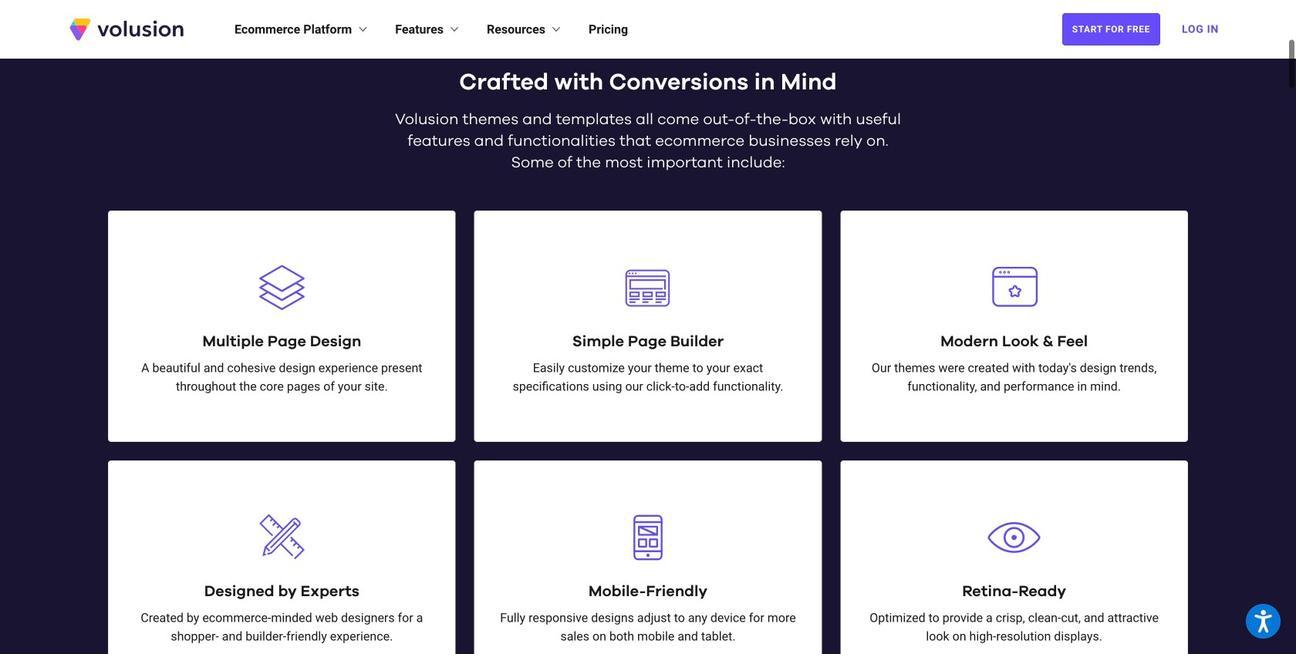Task type: vqa. For each thing, say whether or not it's contained in the screenshot.
'OPEN ACCESSIBE: ACCESSIBILITY OPTIONS, STATEMENT AND HELP' "image"
yes



Task type: locate. For each thing, give the bounding box(es) containing it.
open accessibe: accessibility options, statement and help image
[[1255, 610, 1272, 633]]



